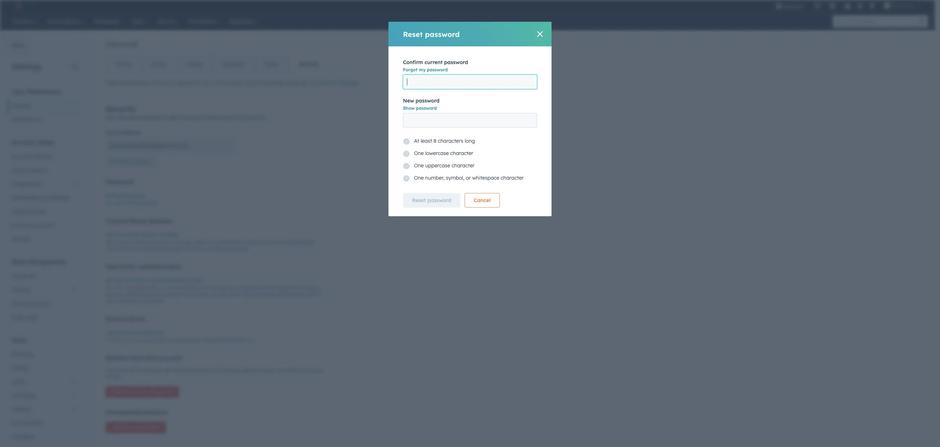 Task type: locate. For each thing, give the bounding box(es) containing it.
you.
[[203, 80, 213, 86]]

character down long
[[450, 150, 473, 157]]

2 this from the top
[[106, 338, 114, 343]]

user inside this action will remove your user from this account. if you're part of other accounts, you'll still have access to them.
[[163, 368, 172, 374]]

you'll left still
[[278, 368, 289, 374]]

reset down number,
[[412, 197, 426, 204]]

1 this from the top
[[106, 246, 114, 252]]

character for one uppercase character
[[452, 162, 475, 169]]

a
[[117, 232, 120, 238], [115, 240, 118, 245]]

reset password button up on in the left top of the page
[[106, 192, 145, 200]]

calendar link
[[212, 55, 254, 73]]

password inside button
[[428, 197, 451, 204]]

used down occasionally
[[172, 246, 182, 252]]

0 vertical spatial address
[[121, 130, 141, 136]]

you'll inside set up two-factor authentication (2fa) two-factor authentication is an enhanced security measure. once enabled, you'll be required to give two types of identification when you log in to hubspot. security apps, such as google authenticator, and sms text message are supported.
[[260, 285, 270, 291]]

and down give
[[304, 292, 312, 297]]

0 vertical spatial user
[[163, 368, 172, 374]]

be right only
[[170, 80, 176, 86]]

1 vertical spatial account
[[12, 153, 31, 160]]

them.
[[111, 375, 122, 380]]

0 vertical spatial set
[[106, 115, 113, 121]]

1 vertical spatial log
[[122, 338, 129, 343]]

0 vertical spatial &
[[26, 167, 30, 174]]

1 vertical spatial be
[[166, 246, 171, 252]]

this left account.
[[184, 368, 192, 374]]

account down permanently remove on the left bottom of the page
[[143, 425, 160, 430]]

1 horizontal spatial your
[[192, 115, 203, 121]]

password down current
[[427, 67, 448, 73]]

will down out
[[115, 338, 121, 343]]

of left all
[[127, 330, 133, 336]]

and inside add a trusted phone number add a phone number used to occasionally verify your identity and receive other security-related alerts. this phone number will never be used for sales or marketing purposes.
[[233, 240, 241, 245]]

two- inside set up two-factor authentication (2fa) two-factor authentication is an enhanced security measure. once enabled, you'll be required to give two types of identification when you log in to hubspot. security apps, such as google authenticator, and sms text message are supported.
[[106, 285, 115, 291]]

calling up inbox
[[12, 365, 28, 372]]

one left the uppercase
[[414, 162, 424, 169]]

2 vertical spatial remove
[[144, 409, 167, 416]]

your right remove
[[153, 368, 162, 374]]

your preferences element
[[7, 88, 81, 127]]

2 two- from the top
[[106, 285, 115, 291]]

this inside 'log out of all sessions this will log you out of all devices and sessions, including this active one.'
[[223, 338, 230, 343]]

or right symbol,
[[466, 175, 471, 181]]

1 horizontal spatial related
[[287, 240, 302, 245]]

1 vertical spatial a
[[115, 240, 118, 245]]

from left account.
[[173, 368, 183, 374]]

account right "me"
[[157, 390, 173, 395]]

remove down the remove me from this account button
[[144, 409, 167, 416]]

this inside button
[[148, 390, 155, 395]]

security link up go
[[288, 55, 329, 73]]

general up profile link
[[106, 38, 137, 49]]

last
[[106, 201, 114, 206]]

enabled,
[[241, 285, 259, 291]]

0 horizontal spatial log
[[122, 338, 129, 343]]

identification
[[123, 292, 151, 297]]

security down measure.
[[211, 292, 227, 297]]

account setup
[[12, 139, 54, 146]]

0 vertical spatial other
[[257, 240, 268, 245]]

management
[[28, 259, 66, 266]]

you inside 'log out of all sessions this will log you out of all devices and sessions, including this active one.'
[[130, 338, 138, 343]]

email for email
[[152, 61, 165, 67]]

2 vertical spatial authentication
[[129, 285, 159, 291]]

other right part
[[245, 368, 256, 374]]

settings image
[[857, 3, 863, 10]]

all
[[152, 338, 157, 343]]

to
[[197, 80, 202, 86], [310, 80, 315, 86], [162, 115, 167, 121], [161, 240, 165, 245], [296, 285, 300, 291], [185, 292, 189, 297], [106, 375, 110, 380]]

help button
[[842, 0, 854, 12]]

up
[[115, 277, 122, 284]]

marketplace downloads link
[[7, 191, 81, 205]]

1 horizontal spatial user
[[163, 368, 172, 374]]

address up edit email address
[[121, 130, 141, 136]]

user
[[163, 368, 172, 374], [134, 425, 142, 430]]

1 vertical spatial preferences
[[115, 115, 143, 121]]

0 vertical spatial be
[[170, 80, 176, 86]]

character up "one number, symbol, or whitespace character"
[[452, 162, 475, 169]]

character right whitespace
[[501, 175, 524, 181]]

2 vertical spatial from
[[137, 390, 147, 395]]

1 settings from the left
[[265, 80, 284, 86]]

1 horizontal spatial or
[[466, 175, 471, 181]]

1 vertical spatial one
[[414, 162, 424, 169]]

remove inside button
[[112, 390, 128, 395]]

these preferences will only be applied to you. for account security settings please go to account settings .
[[106, 80, 359, 86]]

0 vertical spatial security link
[[288, 55, 329, 73]]

0 vertical spatial or
[[466, 175, 471, 181]]

security down privacy
[[12, 236, 31, 243]]

password right current
[[444, 59, 468, 66]]

this down trusted
[[106, 246, 114, 252]]

will inside this action will remove your user from this account. if you're part of other accounts, you'll still have access to them.
[[129, 368, 135, 374]]

1 add from the top
[[106, 232, 116, 238]]

account inside the remove me from this account button
[[157, 390, 173, 395]]

address right email
[[133, 159, 150, 164]]

0 horizontal spatial user
[[134, 425, 142, 430]]

never
[[153, 246, 165, 252]]

to right in
[[185, 292, 189, 297]]

1 vertical spatial calling
[[12, 365, 28, 372]]

two- up types
[[106, 285, 115, 291]]

factor up two-
[[120, 263, 137, 271]]

other
[[257, 240, 268, 245], [245, 368, 256, 374]]

reset password up current
[[403, 30, 460, 39]]

email up "edit"
[[106, 130, 120, 136]]

one for one lowercase character
[[414, 150, 424, 157]]

log inside 'log out of all sessions this will log you out of all devices and sessions, including this active one.'
[[122, 338, 129, 343]]

this right "me"
[[148, 390, 155, 395]]

account up account defaults
[[12, 139, 35, 146]]

my down confirm
[[419, 67, 426, 73]]

1 vertical spatial general
[[12, 103, 30, 109]]

0 vertical spatial general
[[106, 38, 137, 49]]

general
[[106, 38, 137, 49], [12, 103, 30, 109]]

account settings link
[[316, 80, 358, 86]]

two- up the up
[[106, 263, 120, 271]]

account up 'users'
[[12, 153, 31, 160]]

1 horizontal spatial email
[[152, 61, 165, 67]]

0 vertical spatial related
[[144, 115, 161, 121]]

and right devices
[[175, 338, 183, 343]]

integrations button
[[7, 177, 81, 191]]

reset password down number,
[[412, 197, 451, 204]]

access
[[309, 368, 323, 374]]

or inside dialog
[[466, 175, 471, 181]]

2 vertical spatial &
[[30, 301, 34, 307]]

be up google
[[271, 285, 277, 291]]

remove left "me"
[[112, 390, 128, 395]]

privacy & consent link
[[7, 219, 81, 232]]

menu item
[[809, 0, 811, 12]]

user down permanently remove on the left bottom of the page
[[134, 425, 142, 430]]

1 vertical spatial this
[[106, 338, 114, 343]]

2 vertical spatial number
[[129, 246, 145, 252]]

1 vertical spatial remove
[[112, 390, 128, 395]]

number,
[[425, 175, 445, 181]]

1 vertical spatial my
[[126, 425, 132, 430]]

& right 'users'
[[26, 167, 30, 174]]

this down log
[[106, 338, 114, 343]]

of right part
[[240, 368, 244, 374]]

3 this from the top
[[106, 368, 114, 374]]

password up current
[[425, 30, 460, 39]]

you inside set up two-factor authentication (2fa) two-factor authentication is an enhanced security measure. once enabled, you'll be required to give two types of identification when you log in to hubspot. security apps, such as google authenticator, and sms text message are supported.
[[164, 292, 171, 297]]

general down your
[[12, 103, 30, 109]]

when
[[152, 292, 163, 297]]

from up remove
[[130, 355, 144, 362]]

and up purposes.
[[233, 240, 241, 245]]

1 vertical spatial character
[[452, 162, 475, 169]]

will inside 'log out of all sessions this will log you out of all devices and sessions, including this active one.'
[[115, 338, 121, 343]]

log inside set up two-factor authentication (2fa) two-factor authentication is an enhanced security measure. once enabled, you'll be required to give two types of identification when you log in to hubspot. security apps, such as google authenticator, and sms text message are supported.
[[173, 292, 179, 297]]

calling inside tools element
[[12, 365, 28, 372]]

from
[[130, 355, 144, 362], [173, 368, 183, 374], [137, 390, 147, 395]]

related left alerts.
[[287, 240, 302, 245]]

related left login on the top left of page
[[144, 115, 161, 121]]

notifications link
[[7, 113, 81, 127]]

to left login on the top left of page
[[162, 115, 167, 121]]

0 vertical spatial account
[[12, 139, 35, 146]]

import
[[12, 301, 29, 307]]

1 vertical spatial other
[[245, 368, 256, 374]]

& for teams
[[26, 167, 30, 174]]

as
[[252, 292, 256, 297]]

2 account from the top
[[12, 153, 31, 160]]

1 vertical spatial security link
[[7, 232, 81, 246]]

your
[[192, 115, 203, 121], [206, 240, 215, 245], [153, 368, 162, 374]]

other inside this action will remove your user from this account. if you're part of other accounts, you'll still have access to them.
[[245, 368, 256, 374]]

you down log out of all sessions button on the left bottom of page
[[130, 338, 138, 343]]

reset up all
[[129, 316, 145, 323]]

1 vertical spatial your
[[206, 240, 215, 245]]

1 vertical spatial email
[[106, 130, 120, 136]]

0 vertical spatial calling link
[[175, 55, 212, 73]]

forgot
[[403, 67, 418, 73]]

email up only
[[152, 61, 165, 67]]

receive
[[242, 240, 256, 245]]

8
[[434, 138, 437, 144]]

other right the receive
[[257, 240, 268, 245]]

navigation containing profile
[[106, 55, 330, 73]]

sessions,
[[184, 338, 202, 343]]

related inside security set preferences related to login and your personal account security.
[[144, 115, 161, 121]]

go
[[302, 80, 309, 86]]

1 vertical spatial &
[[31, 222, 34, 229]]

action
[[115, 368, 128, 374]]

0 vertical spatial used
[[150, 240, 160, 245]]

authentication up the "set up two-factor authentication (2fa)" 'button'
[[139, 263, 182, 271]]

2 vertical spatial character
[[501, 175, 524, 181]]

0 vertical spatial add
[[106, 232, 116, 238]]

1 horizontal spatial calling link
[[175, 55, 212, 73]]

1 horizontal spatial other
[[257, 240, 268, 245]]

2 vertical spatial this
[[106, 368, 114, 374]]

this left the active in the left of the page
[[223, 338, 230, 343]]

of
[[118, 292, 122, 297], [127, 330, 133, 336], [147, 338, 151, 343], [240, 368, 244, 374]]

1 horizontal spatial you'll
[[278, 368, 289, 374]]

your preferences
[[12, 88, 61, 95]]

data management element
[[7, 258, 81, 324]]

this up the them.
[[106, 368, 114, 374]]

0 horizontal spatial general
[[12, 103, 30, 109]]

0 vertical spatial you'll
[[260, 285, 270, 291]]

user right remove
[[163, 368, 172, 374]]

address inside edit email address button
[[133, 159, 150, 164]]

set up email address
[[106, 115, 113, 121]]

chatspot
[[12, 434, 34, 441]]

notifications button
[[866, 0, 878, 12]]

1 horizontal spatial calling
[[186, 61, 202, 67]]

this inside add a trusted phone number add a phone number used to occasionally verify your identity and receive other security-related alerts. this phone number will never be used for sales or marketing purposes.
[[106, 246, 114, 252]]

of up message
[[118, 292, 122, 297]]

my inside confirm current password forgot my password
[[419, 67, 426, 73]]

reset up last
[[106, 193, 119, 199]]

authentication up "an"
[[152, 277, 189, 284]]

1 vertical spatial or
[[202, 246, 206, 252]]

0 horizontal spatial other
[[245, 368, 256, 374]]

one left number,
[[414, 175, 424, 181]]

will right action
[[129, 368, 135, 374]]

password up on in the left top of the page
[[121, 193, 145, 199]]

to left the them.
[[106, 375, 110, 380]]

1 vertical spatial you'll
[[278, 368, 289, 374]]

import & export
[[12, 301, 51, 307]]

accounts,
[[257, 368, 277, 374]]

one for one uppercase character
[[414, 162, 424, 169]]

my inside button
[[126, 425, 132, 430]]

security link down consent
[[7, 232, 81, 246]]

0 horizontal spatial you
[[130, 338, 138, 343]]

0 vertical spatial log
[[173, 292, 179, 297]]

2 vertical spatial factor
[[115, 285, 128, 291]]

1 vertical spatial add
[[106, 240, 114, 245]]

of inside set up two-factor authentication (2fa) two-factor authentication is an enhanced security measure. once enabled, you'll be required to give two types of identification when you log in to hubspot. security apps, such as google authenticator, and sms text message are supported.
[[118, 292, 122, 297]]

give
[[301, 285, 310, 291]]

& right privacy
[[31, 222, 34, 229]]

be right never
[[166, 246, 171, 252]]

security up email address
[[106, 104, 135, 113]]

reset inside reset password last reset on 10/23/2023
[[106, 193, 119, 199]]

enhanced
[[171, 285, 191, 291]]

account left security.
[[226, 115, 246, 121]]

other inside add a trusted phone number add a phone number used to occasionally verify your identity and receive other security-related alerts. this phone number will never be used for sales or marketing purposes.
[[257, 240, 268, 245]]

personal
[[204, 115, 225, 121]]

0 vertical spatial calling
[[186, 61, 202, 67]]

0 horizontal spatial calling
[[12, 365, 28, 372]]

notifications image
[[869, 3, 876, 10]]

1 vertical spatial related
[[287, 240, 302, 245]]

0 horizontal spatial security
[[192, 285, 208, 291]]

set inside security set preferences related to login and your personal account security.
[[106, 115, 113, 121]]

menu
[[771, 0, 926, 12]]

2 vertical spatial be
[[271, 285, 277, 291]]

your up marketing
[[206, 240, 215, 245]]

you'll inside this action will remove your user from this account. if you're part of other accounts, you'll still have access to them.
[[278, 368, 289, 374]]

from inside button
[[137, 390, 147, 395]]

upgrade image
[[776, 3, 782, 10]]

0 vertical spatial email
[[152, 61, 165, 67]]

0 vertical spatial this
[[106, 246, 114, 252]]

0 vertical spatial character
[[450, 150, 473, 157]]

account defaults
[[12, 153, 53, 160]]

account inside account defaults link
[[12, 153, 31, 160]]

password down number,
[[428, 197, 451, 204]]

marketing
[[12, 393, 36, 399]]

0 vertical spatial from
[[130, 355, 144, 362]]

1 vertical spatial number
[[133, 240, 149, 245]]

purposes.
[[229, 246, 249, 252]]

objects button
[[7, 283, 81, 297]]

calling inside navigation
[[186, 61, 202, 67]]

0 vertical spatial security
[[245, 80, 264, 86]]

1 one from the top
[[414, 150, 424, 157]]

reset up confirm
[[403, 30, 423, 39]]

used up never
[[150, 240, 160, 245]]

and right login on the top left of page
[[182, 115, 191, 121]]

1 vertical spatial user
[[134, 425, 142, 430]]

to up never
[[161, 240, 165, 245]]

one down at
[[414, 150, 424, 157]]

you'll
[[260, 285, 270, 291], [278, 368, 289, 374]]

security inside the account setup element
[[12, 236, 31, 243]]

hubspot image
[[13, 1, 22, 10]]

security.
[[247, 115, 267, 121]]

0 horizontal spatial you'll
[[260, 285, 270, 291]]

1 horizontal spatial used
[[172, 246, 182, 252]]

calling link up applied
[[175, 55, 212, 73]]

calendar
[[223, 61, 244, 67]]

log left in
[[173, 292, 179, 297]]

security up hubspot.
[[192, 285, 208, 291]]

properties link
[[7, 269, 81, 283]]

related
[[144, 115, 161, 121], [287, 240, 302, 245]]

set inside set up two-factor authentication (2fa) two-factor authentication is an enhanced security measure. once enabled, you'll be required to give two types of identification when you log in to hubspot. security apps, such as google authenticator, and sms text message are supported.
[[106, 277, 114, 284]]

reset password dialog
[[389, 22, 552, 216]]

1 vertical spatial from
[[173, 368, 183, 374]]

navigation
[[106, 55, 330, 73]]

1 set from the top
[[106, 115, 113, 121]]

import & export link
[[7, 297, 81, 311]]

1 vertical spatial you
[[130, 338, 138, 343]]

your
[[12, 88, 25, 95]]

0 vertical spatial two-
[[106, 263, 120, 271]]

0 horizontal spatial used
[[150, 240, 160, 245]]

log down out
[[122, 338, 129, 343]]

1 horizontal spatial security link
[[288, 55, 329, 73]]

2 vertical spatial one
[[414, 175, 424, 181]]

search image
[[920, 19, 925, 24]]

0 horizontal spatial related
[[144, 115, 161, 121]]

be inside add a trusted phone number add a phone number used to occasionally verify your identity and receive other security-related alerts. this phone number will never be used for sales or marketing purposes.
[[166, 246, 171, 252]]

you'll up google
[[260, 285, 270, 291]]

privacy & consent
[[12, 222, 55, 229]]

3 one from the top
[[414, 175, 424, 181]]

0 horizontal spatial email
[[106, 130, 120, 136]]

my
[[419, 67, 426, 73], [126, 425, 132, 430]]

preferences
[[121, 80, 149, 86], [115, 115, 143, 121]]

you down "an"
[[164, 292, 171, 297]]

2 one from the top
[[414, 162, 424, 169]]

reset password button
[[106, 192, 145, 200], [403, 193, 461, 208]]

0 horizontal spatial my
[[126, 425, 132, 430]]

to inside security set preferences related to login and your personal account security.
[[162, 115, 167, 121]]

email inside navigation
[[152, 61, 165, 67]]

1 horizontal spatial log
[[173, 292, 179, 297]]

confirm
[[403, 59, 423, 66]]

address
[[121, 130, 141, 136], [133, 159, 150, 164]]

teams
[[31, 167, 47, 174]]

2 settings from the left
[[338, 80, 358, 86]]

inbox button
[[7, 375, 81, 389]]

one
[[414, 150, 424, 157], [414, 162, 424, 169], [414, 175, 424, 181]]

2 set from the top
[[106, 277, 114, 284]]

reset password button down number,
[[403, 193, 461, 208]]

0 vertical spatial remove
[[106, 355, 129, 362]]

1 vertical spatial two-
[[106, 285, 115, 291]]

session
[[106, 316, 127, 323]]

website button
[[7, 403, 81, 417]]

and inside set up two-factor authentication (2fa) two-factor authentication is an enhanced security measure. once enabled, you'll be required to give two types of identification when you log in to hubspot. security apps, such as google authenticator, and sms text message are supported.
[[304, 292, 312, 297]]

0 vertical spatial my
[[419, 67, 426, 73]]

security down tasks 'link'
[[245, 80, 264, 86]]

1 vertical spatial address
[[133, 159, 150, 164]]

on
[[127, 201, 132, 206]]

account down devices
[[158, 355, 182, 362]]

1 account from the top
[[12, 139, 35, 146]]

ai assistants
[[12, 420, 43, 427]]

& inside the data management element
[[30, 301, 34, 307]]

my right delete
[[126, 425, 132, 430]]

1 vertical spatial security
[[192, 285, 208, 291]]

preferences up email address
[[115, 115, 143, 121]]

profile
[[116, 61, 131, 67]]



Task type: describe. For each thing, give the bounding box(es) containing it.
your inside security set preferences related to login and your personal account security.
[[192, 115, 203, 121]]

Email address text field
[[106, 139, 236, 153]]

calling icon button
[[811, 1, 824, 11]]

forgot my password button
[[403, 67, 448, 73]]

password up show password button
[[416, 98, 440, 104]]

0 vertical spatial phone
[[142, 232, 157, 238]]

2 vertical spatial phone
[[115, 246, 128, 252]]

Search HubSpot search field
[[833, 15, 922, 28]]

google
[[258, 292, 272, 297]]

only
[[159, 80, 169, 86]]

all
[[134, 330, 141, 336]]

account defaults link
[[7, 150, 81, 164]]

tyler black image
[[884, 3, 891, 9]]

remove for remove from this account
[[106, 355, 129, 362]]

1 vertical spatial phone
[[119, 240, 132, 245]]

0 horizontal spatial security link
[[7, 232, 81, 246]]

menu containing pomatoes
[[771, 0, 926, 12]]

will left only
[[150, 80, 158, 86]]

marketplace
[[12, 195, 41, 201]]

account.
[[193, 368, 210, 374]]

set up two-factor authentication (2fa) two-factor authentication is an enhanced security measure. once enabled, you'll be required to give two types of identification when you log in to hubspot. security apps, such as google authenticator, and sms text message are supported.
[[106, 277, 322, 304]]

trusted
[[106, 218, 127, 225]]

account inside delete my user account button
[[143, 425, 160, 430]]

data
[[12, 259, 26, 266]]

apps,
[[229, 292, 240, 297]]

ai assistants link
[[7, 417, 81, 430]]

verify
[[193, 240, 204, 245]]

tools element
[[7, 336, 81, 444]]

tracking code link
[[7, 205, 81, 219]]

10/23/2023
[[133, 201, 157, 206]]

0 vertical spatial a
[[117, 232, 120, 238]]

one lowercase character
[[414, 150, 473, 157]]

1 vertical spatial authentication
[[152, 277, 189, 284]]

0 vertical spatial factor
[[120, 263, 137, 271]]

logs
[[26, 314, 37, 321]]

and inside 'log out of all sessions this will log you out of all devices and sessions, including this active one.'
[[175, 338, 183, 343]]

and inside security set preferences related to login and your personal account security.
[[182, 115, 191, 121]]

reset password last reset on 10/23/2023
[[106, 193, 157, 206]]

least
[[421, 138, 432, 144]]

trusted
[[122, 232, 140, 238]]

to left give
[[296, 285, 300, 291]]

required
[[278, 285, 295, 291]]

& for consent
[[31, 222, 34, 229]]

types
[[106, 292, 117, 297]]

or inside add a trusted phone number add a phone number used to occasionally verify your identity and receive other security-related alerts. this phone number will never be used for sales or marketing purposes.
[[202, 246, 206, 252]]

applied
[[178, 80, 196, 86]]

assistants
[[19, 420, 43, 427]]

close image
[[537, 31, 543, 37]]

profile link
[[106, 55, 141, 73]]

account right for
[[224, 80, 243, 86]]

account setup element
[[7, 138, 81, 246]]

be inside set up two-factor authentication (2fa) two-factor authentication is an enhanced security measure. once enabled, you'll be required to give two types of identification when you log in to hubspot. security apps, such as google authenticator, and sms text message are supported.
[[271, 285, 277, 291]]

devices
[[158, 338, 173, 343]]

one for one number, symbol, or whitespace character
[[414, 175, 424, 181]]

phone
[[129, 218, 147, 225]]

an
[[164, 285, 170, 291]]

& for export
[[30, 301, 34, 307]]

confirm current password forgot my password
[[403, 59, 468, 73]]

such
[[241, 292, 250, 297]]

two-factor authentication
[[106, 263, 182, 271]]

tracking code
[[12, 208, 46, 215]]

preferences inside security set preferences related to login and your personal account security.
[[115, 115, 143, 121]]

to inside add a trusted phone number add a phone number used to occasionally verify your identity and receive other security-related alerts. this phone number will never be used for sales or marketing purposes.
[[161, 240, 165, 245]]

delete
[[112, 425, 125, 430]]

delete my user account
[[112, 425, 160, 430]]

marketplaces button
[[825, 0, 840, 12]]

this up remove
[[146, 355, 157, 362]]

in
[[180, 292, 184, 297]]

pomatoes button
[[880, 0, 926, 12]]

edit email address
[[112, 159, 150, 164]]

(2fa)
[[191, 277, 204, 284]]

meetings link
[[7, 348, 81, 361]]

password
[[106, 179, 133, 186]]

1 horizontal spatial security
[[245, 80, 264, 86]]

0 vertical spatial preferences
[[121, 80, 149, 86]]

0 vertical spatial number
[[159, 232, 179, 238]]

of left all at the left of the page
[[147, 338, 151, 343]]

New password password field
[[403, 113, 537, 128]]

delete my user account button
[[106, 422, 166, 434]]

sessions
[[142, 330, 164, 336]]

text
[[106, 299, 113, 304]]

one number, symbol, or whitespace character
[[414, 175, 524, 181]]

marketplaces image
[[830, 3, 836, 10]]

edit email address button
[[106, 156, 156, 168]]

this inside this action will remove your user from this account. if you're part of other accounts, you'll still have access to them.
[[184, 368, 192, 374]]

email link
[[141, 55, 175, 73]]

user inside button
[[134, 425, 142, 430]]

email for email address
[[106, 130, 120, 136]]

lowercase
[[425, 150, 449, 157]]

security-
[[270, 240, 287, 245]]

remove
[[137, 368, 152, 374]]

security inside security set preferences related to login and your personal account security.
[[106, 104, 135, 113]]

account for account defaults
[[12, 153, 31, 160]]

this inside this action will remove your user from this account. if you're part of other accounts, you'll still have access to them.
[[106, 368, 114, 374]]

security inside set up two-factor authentication (2fa) two-factor authentication is an enhanced security measure. once enabled, you'll be required to give two types of identification when you log in to hubspot. security apps, such as google authenticator, and sms text message are supported.
[[211, 292, 227, 297]]

ai
[[12, 420, 17, 427]]

Confirm current password password field
[[403, 75, 537, 89]]

from inside this action will remove your user from this account. if you're part of other accounts, you'll still have access to them.
[[173, 368, 183, 374]]

defaults
[[33, 153, 53, 160]]

tasks
[[265, 61, 278, 67]]

data management
[[12, 259, 66, 266]]

new password show password
[[403, 98, 440, 111]]

show
[[403, 106, 415, 111]]

to inside this action will remove your user from this account. if you're part of other accounts, you'll still have access to them.
[[106, 375, 110, 380]]

password right show at the top left
[[416, 106, 437, 111]]

reset
[[115, 201, 126, 206]]

notifications
[[12, 116, 43, 123]]

help image
[[845, 3, 851, 10]]

setup
[[37, 139, 54, 146]]

users & teams link
[[7, 164, 81, 177]]

audit logs
[[12, 314, 37, 321]]

trusted phone number
[[106, 218, 172, 225]]

0 vertical spatial authentication
[[139, 263, 182, 271]]

1 vertical spatial used
[[172, 246, 182, 252]]

for
[[215, 80, 223, 86]]

marketing
[[207, 246, 228, 252]]

two
[[311, 285, 319, 291]]

1 vertical spatial factor
[[135, 277, 150, 284]]

session reset
[[106, 316, 145, 323]]

general inside general link
[[12, 103, 30, 109]]

1 horizontal spatial reset password button
[[403, 193, 461, 208]]

preferences
[[27, 88, 61, 95]]

these
[[106, 80, 119, 86]]

1 two- from the top
[[106, 263, 120, 271]]

1 horizontal spatial general
[[106, 38, 137, 49]]

password inside reset password last reset on 10/23/2023
[[121, 193, 145, 199]]

of inside this action will remove your user from this account. if you're part of other accounts, you'll still have access to them.
[[240, 368, 244, 374]]

your inside add a trusted phone number add a phone number used to occasionally verify your identity and receive other security-related alerts. this phone number will never be used for sales or marketing purposes.
[[206, 240, 215, 245]]

downloads
[[43, 195, 69, 201]]

account right go
[[316, 80, 337, 86]]

including
[[203, 338, 222, 343]]

2 add from the top
[[106, 240, 114, 245]]

security inside set up two-factor authentication (2fa) two-factor authentication is an enhanced security measure. once enabled, you'll be required to give two types of identification when you log in to hubspot. security apps, such as google authenticator, and sms text message are supported.
[[192, 285, 208, 291]]

general link
[[7, 99, 81, 113]]

active
[[231, 338, 244, 343]]

show password button
[[403, 105, 437, 112]]

calling icon image
[[814, 3, 821, 9]]

to right go
[[310, 80, 315, 86]]

account for account setup
[[12, 139, 35, 146]]

1 vertical spatial reset password
[[412, 197, 451, 204]]

tasks link
[[254, 55, 288, 73]]

tools
[[12, 337, 27, 344]]

symbol,
[[446, 175, 465, 181]]

to left you.
[[197, 80, 202, 86]]

account inside security set preferences related to login and your personal account security.
[[226, 115, 246, 121]]

0 vertical spatial reset password
[[403, 30, 460, 39]]

back
[[12, 42, 25, 49]]

character for one lowercase character
[[450, 150, 473, 157]]

.
[[358, 80, 359, 86]]

for
[[183, 246, 189, 252]]

meetings
[[12, 351, 33, 358]]

security up go
[[299, 61, 319, 67]]

message
[[115, 299, 133, 304]]

will inside add a trusted phone number add a phone number used to occasionally verify your identity and receive other security-related alerts. this phone number will never be used for sales or marketing purposes.
[[146, 246, 152, 252]]

related inside add a trusted phone number add a phone number used to occasionally verify your identity and receive other security-related alerts. this phone number will never be used for sales or marketing purposes.
[[287, 240, 302, 245]]

this inside 'log out of all sessions this will log you out of all devices and sessions, including this active one.'
[[106, 338, 114, 343]]

remove for remove me from this account
[[112, 390, 128, 395]]

0 horizontal spatial reset password button
[[106, 192, 145, 200]]

back link
[[0, 38, 29, 53]]

1 vertical spatial calling link
[[7, 361, 81, 375]]

privacy
[[12, 222, 29, 229]]

your inside this action will remove your user from this account. if you're part of other accounts, you'll still have access to them.
[[153, 368, 162, 374]]

long
[[465, 138, 475, 144]]

cancel
[[474, 197, 491, 204]]

sales
[[190, 246, 201, 252]]

pomatoes
[[892, 3, 915, 9]]

permanently
[[106, 409, 142, 416]]



Task type: vqa. For each thing, say whether or not it's contained in the screenshot.
the Permanently Remove
yes



